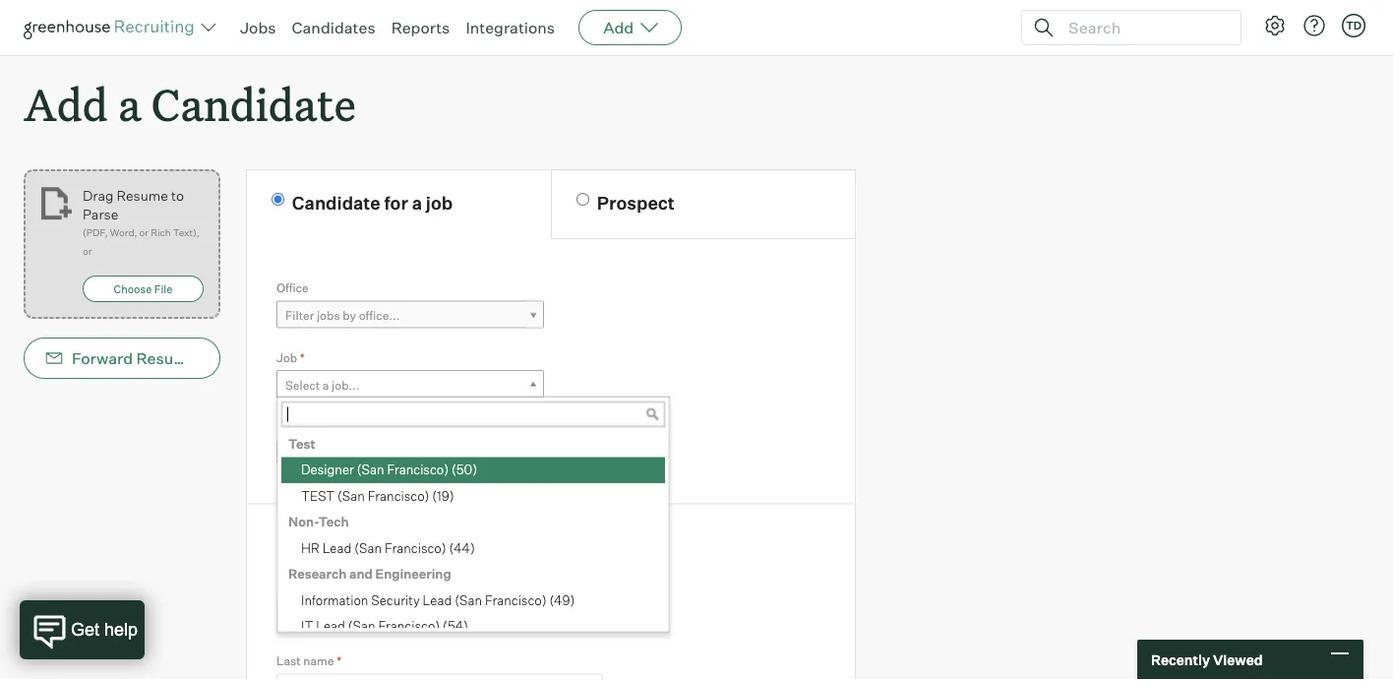 Task type: describe. For each thing, give the bounding box(es) containing it.
integrations
[[466, 18, 555, 37]]

Search text field
[[1064, 13, 1223, 42]]

test (san francisco) (19) option
[[281, 483, 665, 509]]

francisco) inside the test (san francisco) (19) option
[[368, 488, 430, 504]]

add a candidate
[[24, 75, 356, 133]]

designer
[[301, 462, 354, 477]]

(50)
[[452, 462, 477, 477]]

designer (san francisco) (50) option
[[281, 457, 665, 483]]

non-
[[288, 514, 319, 530]]

office...
[[359, 308, 400, 323]]

word,
[[110, 227, 137, 239]]

greenhouse recruiting image
[[24, 16, 201, 39]]

forward resume via email button
[[24, 338, 266, 379]]

candidate for a job
[[292, 192, 453, 214]]

0 vertical spatial or
[[139, 227, 149, 239]]

-- link
[[277, 440, 542, 468]]

td button
[[1338, 10, 1370, 41]]

stage
[[309, 419, 342, 434]]

job *
[[277, 350, 305, 365]]

name for last
[[303, 654, 334, 668]]

candidates
[[292, 18, 376, 37]]

first
[[277, 580, 302, 595]]

it
[[301, 618, 313, 634]]

parse
[[83, 205, 118, 223]]

add for add
[[603, 18, 634, 37]]

(san down research and engineering option
[[455, 592, 482, 608]]

filter
[[285, 308, 314, 323]]

(san up tech
[[338, 488, 365, 504]]

it lead (san francisco) (54)
[[301, 618, 468, 634]]

company
[[348, 533, 431, 555]]

text),
[[173, 227, 199, 239]]

select a job... link
[[277, 370, 544, 399]]

designer (san francisco) (50)
[[301, 462, 477, 477]]

drag
[[83, 187, 114, 204]]

lead for tech
[[322, 540, 352, 556]]

non-tech option
[[281, 509, 665, 536]]

research and engineering option
[[281, 562, 665, 588]]

information security lead (san francisco) (49)
[[301, 592, 575, 608]]

reports
[[391, 18, 450, 37]]

test option
[[281, 431, 665, 457]]

job
[[426, 192, 453, 214]]

hr
[[301, 540, 320, 556]]

integrations link
[[466, 18, 555, 37]]

francisco) inside hr lead (san francisco) (44) option
[[385, 540, 446, 556]]

hr lead (san francisco) (44) option
[[281, 536, 665, 562]]

file
[[154, 282, 173, 295]]

select a job...
[[285, 378, 360, 392]]

(19)
[[432, 488, 454, 504]]

lead for security
[[316, 618, 345, 634]]

name
[[277, 533, 327, 555]]

(pdf,
[[83, 227, 108, 239]]

1 horizontal spatial *
[[337, 654, 342, 668]]

jobs
[[317, 308, 340, 323]]

via
[[200, 349, 221, 368]]

engineering
[[376, 566, 451, 582]]

1 vertical spatial candidate
[[292, 192, 381, 214]]

--
[[285, 447, 296, 462]]

(san down information
[[348, 618, 376, 634]]

resume for forward
[[136, 349, 196, 368]]

initial stage
[[277, 419, 342, 434]]

add button
[[579, 10, 682, 45]]



Task type: vqa. For each thing, say whether or not it's contained in the screenshot.
Add in the popup button
yes



Task type: locate. For each thing, give the bounding box(es) containing it.
forward resume via email
[[72, 349, 266, 368]]

Candidate for a job radio
[[272, 193, 284, 206]]

configure image
[[1264, 14, 1287, 37]]

test
[[288, 436, 315, 451]]

francisco) down 'security'
[[378, 618, 440, 634]]

security
[[371, 592, 420, 608]]

a left job...
[[323, 378, 329, 392]]

job
[[277, 350, 297, 365]]

francisco) left (49)
[[485, 592, 547, 608]]

resume left to
[[117, 187, 168, 204]]

2 vertical spatial lead
[[316, 618, 345, 634]]

viewed
[[1213, 651, 1263, 668]]

name right first
[[304, 580, 335, 595]]

or left the rich
[[139, 227, 149, 239]]

(54)
[[443, 618, 468, 634]]

jobs
[[240, 18, 276, 37]]

for
[[384, 192, 408, 214]]

add for add a candidate
[[24, 75, 108, 133]]

non-tech
[[288, 514, 349, 530]]

td
[[1346, 19, 1362, 32]]

filter jobs by office... link
[[277, 301, 544, 329]]

0 vertical spatial *
[[300, 350, 305, 365]]

test (san francisco) (19)
[[301, 488, 454, 504]]

0 horizontal spatial or
[[83, 245, 92, 258]]

candidate down jobs link
[[151, 75, 356, 133]]

rich
[[151, 227, 171, 239]]

1 vertical spatial name
[[303, 654, 334, 668]]

0 vertical spatial add
[[603, 18, 634, 37]]

1 vertical spatial or
[[83, 245, 92, 258]]

0 vertical spatial name
[[304, 580, 335, 595]]

0 horizontal spatial a
[[118, 75, 141, 133]]

by
[[343, 308, 356, 323]]

(44)
[[449, 540, 475, 556]]

a for candidate
[[118, 75, 141, 133]]

0 horizontal spatial *
[[300, 350, 305, 365]]

reports link
[[391, 18, 450, 37]]

1 vertical spatial resume
[[136, 349, 196, 368]]

list box containing test
[[278, 431, 665, 679]]

a down greenhouse recruiting image
[[118, 75, 141, 133]]

None text field
[[277, 600, 603, 632], [277, 674, 603, 679], [277, 600, 603, 632], [277, 674, 603, 679]]

None text field
[[281, 402, 665, 427]]

* right last
[[337, 654, 342, 668]]

or
[[139, 227, 149, 239], [83, 245, 92, 258]]

francisco) inside it lead (san francisco) (54) option
[[378, 618, 440, 634]]

1 horizontal spatial add
[[603, 18, 634, 37]]

filter jobs by office...
[[285, 308, 400, 323]]

first name
[[277, 580, 338, 595]]

forward
[[72, 349, 133, 368]]

it lead (san francisco) (54) option
[[281, 614, 665, 640]]

test
[[301, 488, 335, 504]]

0 vertical spatial resume
[[117, 187, 168, 204]]

prospect
[[597, 192, 675, 214]]

0 vertical spatial candidate
[[151, 75, 356, 133]]

tech
[[319, 514, 349, 530]]

(49)
[[550, 592, 575, 608]]

initial
[[277, 419, 307, 434]]

francisco) up (19)
[[387, 462, 449, 477]]

2 horizontal spatial a
[[412, 192, 422, 214]]

name for first
[[304, 580, 335, 595]]

candidates link
[[292, 18, 376, 37]]

information security lead (san francisco) (49) option
[[281, 588, 665, 614]]

0 horizontal spatial add
[[24, 75, 108, 133]]

research and engineering
[[288, 566, 451, 582]]

hr lead (san francisco) (44)
[[301, 540, 475, 556]]

list box
[[278, 431, 665, 679]]

information
[[301, 592, 368, 608]]

francisco) inside designer (san francisco) (50) option
[[387, 462, 449, 477]]

2 - from the left
[[291, 447, 296, 462]]

add
[[603, 18, 634, 37], [24, 75, 108, 133]]

and
[[349, 566, 373, 582]]

0 vertical spatial lead
[[322, 540, 352, 556]]

resume inside button
[[136, 349, 196, 368]]

recently
[[1151, 651, 1210, 668]]

add inside popup button
[[603, 18, 634, 37]]

choose file
[[114, 282, 173, 295]]

1 vertical spatial a
[[412, 192, 422, 214]]

(san up test (san francisco) (19)
[[357, 462, 384, 477]]

job...
[[332, 378, 360, 392]]

candidate
[[151, 75, 356, 133], [292, 192, 381, 214]]

resume left via
[[136, 349, 196, 368]]

drag resume to parse (pdf, word, or rich text), or
[[83, 187, 199, 258]]

select
[[285, 378, 320, 392]]

lead down tech
[[322, 540, 352, 556]]

francisco) inside information security lead (san francisco) (49) option
[[485, 592, 547, 608]]

a right the for
[[412, 192, 422, 214]]

choose
[[114, 282, 152, 295]]

lead up (54)
[[423, 592, 452, 608]]

or down (pdf,
[[83, 245, 92, 258]]

francisco)
[[387, 462, 449, 477], [368, 488, 430, 504], [385, 540, 446, 556], [485, 592, 547, 608], [378, 618, 440, 634]]

lead
[[322, 540, 352, 556], [423, 592, 452, 608], [316, 618, 345, 634]]

(san up research and engineering
[[354, 540, 382, 556]]

* right job
[[300, 350, 305, 365]]

1 vertical spatial lead
[[423, 592, 452, 608]]

email
[[225, 349, 266, 368]]

a for job...
[[323, 378, 329, 392]]

td button
[[1342, 14, 1366, 37]]

2 vertical spatial a
[[323, 378, 329, 392]]

jobs link
[[240, 18, 276, 37]]

francisco) down designer (san francisco) (50)
[[368, 488, 430, 504]]

-
[[285, 447, 291, 462], [291, 447, 296, 462]]

to
[[171, 187, 184, 204]]

Prospect radio
[[577, 193, 589, 206]]

0 vertical spatial a
[[118, 75, 141, 133]]

candidate right "candidate for a job" option
[[292, 192, 381, 214]]

name
[[304, 580, 335, 595], [303, 654, 334, 668]]

a
[[118, 75, 141, 133], [412, 192, 422, 214], [323, 378, 329, 392]]

recently viewed
[[1151, 651, 1263, 668]]

name & company
[[277, 533, 431, 555]]

*
[[300, 350, 305, 365], [337, 654, 342, 668]]

resume
[[117, 187, 168, 204], [136, 349, 196, 368]]

research
[[288, 566, 347, 582]]

1 horizontal spatial a
[[323, 378, 329, 392]]

office
[[277, 281, 309, 295]]

1 vertical spatial *
[[337, 654, 342, 668]]

1 horizontal spatial or
[[139, 227, 149, 239]]

lead right it
[[316, 618, 345, 634]]

last name *
[[277, 654, 342, 668]]

1 vertical spatial add
[[24, 75, 108, 133]]

resume inside drag resume to parse (pdf, word, or rich text), or
[[117, 187, 168, 204]]

(san
[[357, 462, 384, 477], [338, 488, 365, 504], [354, 540, 382, 556], [455, 592, 482, 608], [348, 618, 376, 634]]

&
[[331, 533, 345, 555]]

francisco) up engineering
[[385, 540, 446, 556]]

1 - from the left
[[285, 447, 291, 462]]

last
[[277, 654, 301, 668]]

resume for drag
[[117, 187, 168, 204]]

name right last
[[303, 654, 334, 668]]



